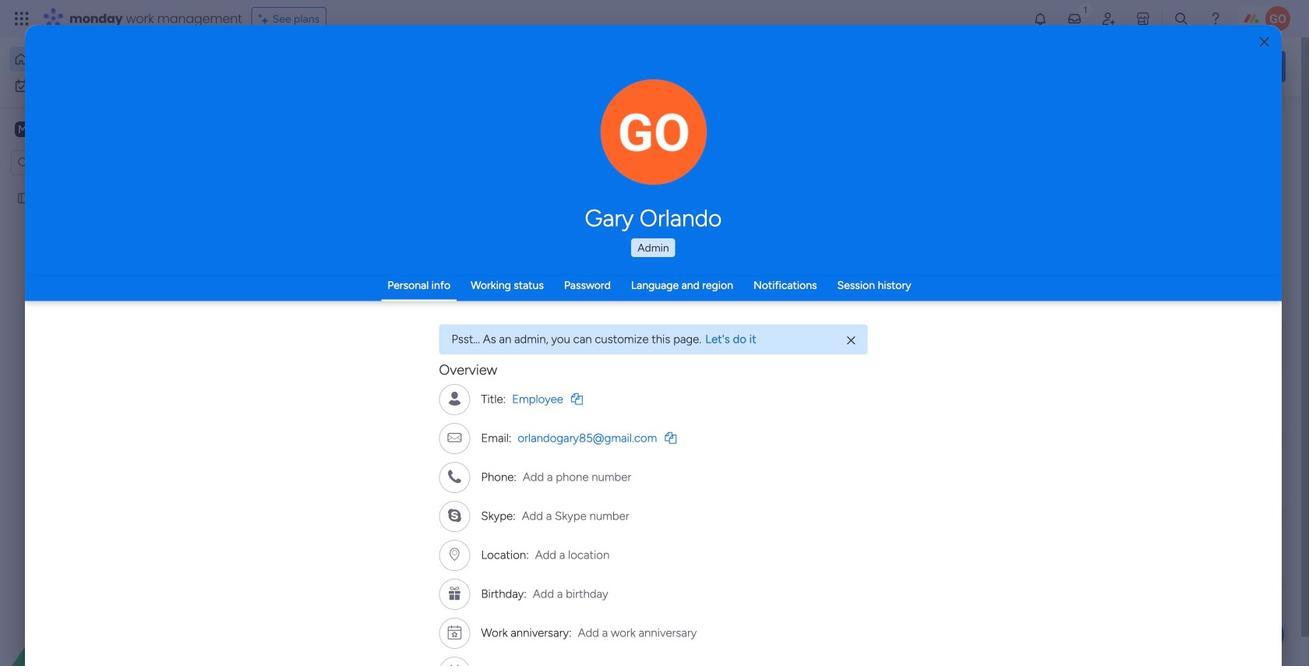 Task type: vqa. For each thing, say whether or not it's contained in the screenshot.
Board activity Image at the top of page
no



Task type: describe. For each thing, give the bounding box(es) containing it.
1 horizontal spatial copied! image
[[665, 432, 677, 444]]

contact sales element
[[1052, 522, 1286, 584]]

invite members image
[[1101, 11, 1117, 27]]

close image
[[1260, 36, 1270, 48]]

workspace image
[[15, 121, 30, 138]]

gary orlando image
[[1266, 6, 1291, 31]]

1 image
[[1079, 1, 1093, 18]]

2 vertical spatial option
[[0, 184, 199, 187]]

templates image image
[[1066, 118, 1272, 225]]

help center element
[[1052, 447, 1286, 509]]

1 horizontal spatial lottie animation element
[[611, 37, 1049, 97]]

getting started element
[[1052, 372, 1286, 435]]

search everything image
[[1174, 11, 1189, 27]]

see plans image
[[259, 10, 273, 27]]

dapulse x slim image
[[847, 334, 855, 348]]

1 vertical spatial option
[[9, 73, 189, 98]]

0 horizontal spatial lottie animation image
[[0, 509, 199, 666]]

monday marketplace image
[[1136, 11, 1151, 27]]

add to favorites image
[[441, 285, 457, 300]]



Task type: locate. For each thing, give the bounding box(es) containing it.
update feed image
[[1067, 11, 1083, 27]]

component image
[[260, 309, 274, 323]]

lottie animation image
[[611, 37, 1049, 97], [0, 509, 199, 666]]

0 vertical spatial lottie animation image
[[611, 37, 1049, 97]]

copied! image
[[571, 393, 583, 405], [665, 432, 677, 444]]

0 vertical spatial copied! image
[[571, 393, 583, 405]]

1 horizontal spatial lottie animation image
[[611, 37, 1049, 97]]

public board image
[[16, 191, 31, 206]]

workspace selection element
[[15, 120, 130, 140]]

help image
[[1208, 11, 1224, 27]]

1 vertical spatial lottie animation image
[[0, 509, 199, 666]]

public board image
[[260, 284, 277, 302]]

0 vertical spatial lottie animation element
[[611, 37, 1049, 97]]

option
[[9, 47, 189, 72], [9, 73, 189, 98], [0, 184, 199, 187]]

0 horizontal spatial copied! image
[[571, 393, 583, 405]]

list box
[[0, 182, 199, 422]]

notifications image
[[1033, 11, 1048, 27]]

lottie animation element
[[611, 37, 1049, 97], [0, 509, 199, 666]]

Search in workspace field
[[33, 154, 130, 172]]

select product image
[[14, 11, 30, 27]]

0 vertical spatial option
[[9, 47, 189, 72]]

0 horizontal spatial lottie animation element
[[0, 509, 199, 666]]

1 vertical spatial copied! image
[[665, 432, 677, 444]]

1 vertical spatial lottie animation element
[[0, 509, 199, 666]]



